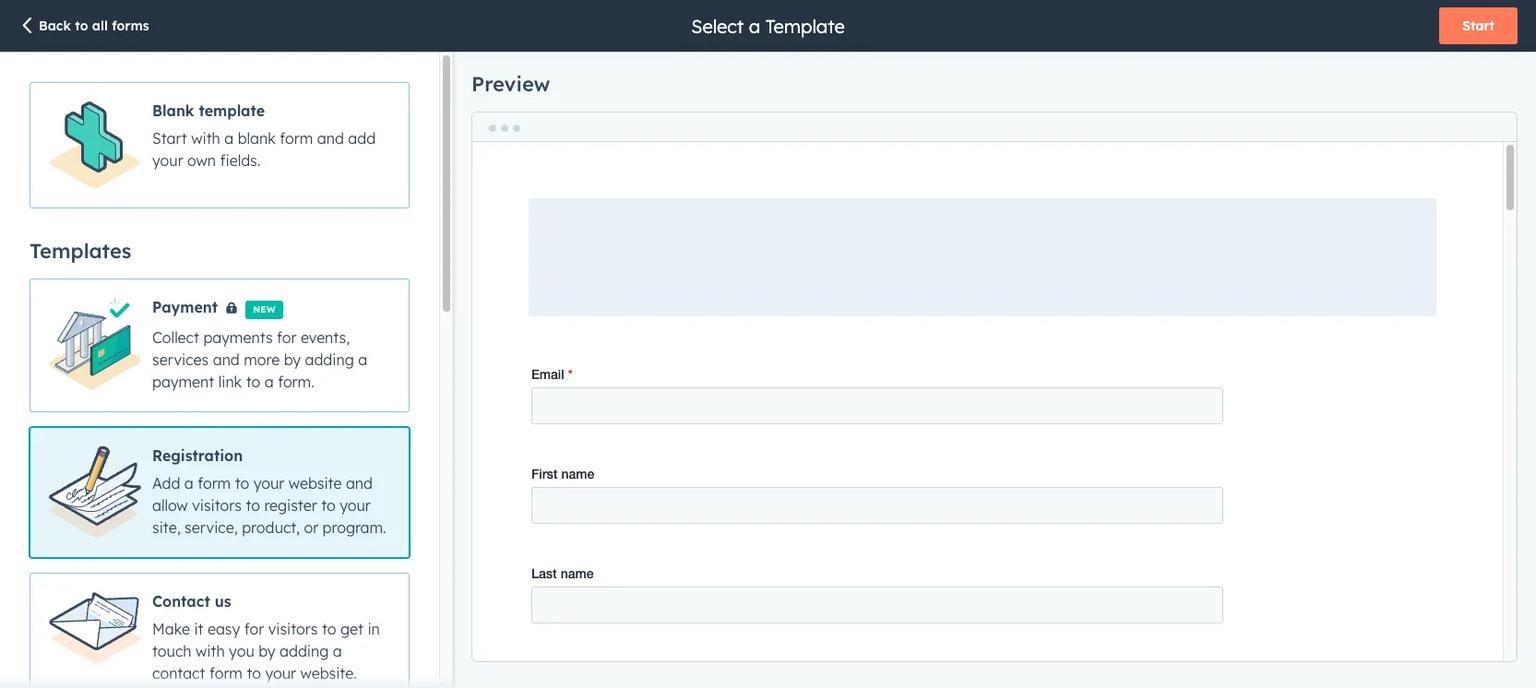 Task type: describe. For each thing, give the bounding box(es) containing it.
visitors inside registration add a form to your website and allow visitors to register to your site, service, product, or program.
[[192, 496, 242, 515]]

or
[[304, 518, 318, 537]]

blank
[[238, 129, 276, 148]]

payment
[[152, 298, 218, 316]]

a inside contact us make it easy for visitors to get in touch with you by adding a contact form to your website.
[[333, 642, 342, 660]]

it
[[194, 620, 203, 638]]

a inside blank template start with a blank form and add your own fields.
[[224, 129, 234, 148]]

contact
[[152, 664, 205, 682]]

touch
[[152, 642, 191, 660]]

all
[[92, 18, 108, 34]]

collect
[[152, 328, 199, 347]]

templates
[[30, 238, 131, 264]]

select a template
[[691, 14, 845, 37]]

template
[[199, 101, 265, 120]]

to inside collect payments for events, services and more by adding a payment link to a form.
[[246, 372, 260, 391]]

form inside registration add a form to your website and allow visitors to register to your site, service, product, or program.
[[198, 474, 231, 492]]

for inside contact us make it easy for visitors to get in touch with you by adding a contact form to your website.
[[244, 620, 264, 638]]

us
[[215, 592, 231, 610]]

blank template start with a blank form and add your own fields.
[[152, 101, 376, 170]]

page section element
[[0, 0, 1536, 52]]

more
[[244, 350, 280, 369]]

website
[[289, 474, 342, 492]]

service,
[[185, 518, 238, 537]]

to down registration
[[235, 474, 249, 492]]

make
[[152, 620, 190, 638]]

visitors inside contact us make it easy for visitors to get in touch with you by adding a contact form to your website.
[[268, 620, 318, 638]]

to down website
[[321, 496, 336, 515]]

site,
[[152, 518, 180, 537]]

with inside contact us make it easy for visitors to get in touch with you by adding a contact form to your website.
[[196, 642, 225, 660]]

own
[[187, 151, 216, 170]]

back
[[39, 18, 71, 34]]

form.
[[278, 372, 314, 391]]

fields.
[[220, 151, 261, 170]]

a inside registration add a form to your website and allow visitors to register to your site, service, product, or program.
[[184, 474, 194, 492]]

start inside button
[[1463, 18, 1495, 34]]

register
[[264, 496, 317, 515]]

with inside blank template start with a blank form and add your own fields.
[[191, 129, 220, 148]]

you
[[229, 642, 254, 660]]

easy
[[208, 620, 240, 638]]

form inside contact us make it easy for visitors to get in touch with you by adding a contact form to your website.
[[209, 664, 243, 682]]

to inside "link"
[[75, 18, 88, 34]]

by inside contact us make it easy for visitors to get in touch with you by adding a contact form to your website.
[[259, 642, 275, 660]]

allow
[[152, 496, 188, 515]]

for inside collect payments for events, services and more by adding a payment link to a form.
[[277, 328, 297, 347]]

to up product,
[[246, 496, 260, 515]]



Task type: vqa. For each thing, say whether or not it's contained in the screenshot.
BY to the left
yes



Task type: locate. For each thing, give the bounding box(es) containing it.
add
[[152, 474, 180, 492]]

your left website.
[[265, 664, 296, 682]]

visitors up website.
[[268, 620, 318, 638]]

product,
[[242, 518, 300, 537]]

forms
[[112, 18, 149, 34]]

and inside blank template start with a blank form and add your own fields.
[[317, 129, 344, 148]]

start button
[[1439, 7, 1518, 44]]

visitors
[[192, 496, 242, 515], [268, 620, 318, 638]]

1 horizontal spatial by
[[284, 350, 301, 369]]

to left get
[[322, 620, 336, 638]]

and left add
[[317, 129, 344, 148]]

back to all forms
[[39, 18, 149, 34]]

1 vertical spatial form
[[198, 474, 231, 492]]

form
[[280, 129, 313, 148], [198, 474, 231, 492], [209, 664, 243, 682]]

with down it
[[196, 642, 225, 660]]

new
[[253, 303, 276, 315]]

by
[[284, 350, 301, 369], [259, 642, 275, 660]]

0 horizontal spatial and
[[213, 350, 240, 369]]

1 vertical spatial visitors
[[268, 620, 318, 638]]

0 vertical spatial and
[[317, 129, 344, 148]]

back to all forms link
[[18, 16, 149, 37]]

website.
[[300, 664, 357, 682]]

adding up website.
[[280, 642, 329, 660]]

None checkbox
[[30, 82, 410, 208], [30, 278, 410, 412], [30, 573, 410, 688], [30, 82, 410, 208], [30, 278, 410, 412], [30, 573, 410, 688]]

blank
[[152, 101, 194, 120]]

0 vertical spatial adding
[[305, 350, 354, 369]]

and for blank template
[[317, 129, 344, 148]]

1 horizontal spatial and
[[317, 129, 344, 148]]

0 vertical spatial with
[[191, 129, 220, 148]]

0 vertical spatial visitors
[[192, 496, 242, 515]]

form down you
[[209, 664, 243, 682]]

form inside blank template start with a blank form and add your own fields.
[[280, 129, 313, 148]]

0 horizontal spatial by
[[259, 642, 275, 660]]

start inside blank template start with a blank form and add your own fields.
[[152, 129, 187, 148]]

None checkbox
[[30, 427, 410, 558]]

adding
[[305, 350, 354, 369], [280, 642, 329, 660]]

form down registration
[[198, 474, 231, 492]]

form right blank
[[280, 129, 313, 148]]

and inside collect payments for events, services and more by adding a payment link to a form.
[[213, 350, 240, 369]]

0 vertical spatial for
[[277, 328, 297, 347]]

to right link
[[246, 372, 260, 391]]

for up more
[[277, 328, 297, 347]]

to
[[75, 18, 88, 34], [246, 372, 260, 391], [235, 474, 249, 492], [246, 496, 260, 515], [321, 496, 336, 515], [322, 620, 336, 638], [247, 664, 261, 682]]

0 horizontal spatial start
[[152, 129, 187, 148]]

0 horizontal spatial visitors
[[192, 496, 242, 515]]

and inside registration add a form to your website and allow visitors to register to your site, service, product, or program.
[[346, 474, 373, 492]]

by right you
[[259, 642, 275, 660]]

collect payments for events, services and more by adding a payment link to a form.
[[152, 328, 367, 391]]

events,
[[301, 328, 350, 347]]

visitors up service,
[[192, 496, 242, 515]]

0 vertical spatial start
[[1463, 18, 1495, 34]]

payments
[[203, 328, 273, 347]]

1 vertical spatial and
[[213, 350, 240, 369]]

to down you
[[247, 664, 261, 682]]

get
[[340, 620, 363, 638]]

1 horizontal spatial for
[[277, 328, 297, 347]]

with
[[191, 129, 220, 148], [196, 642, 225, 660]]

and for registration
[[346, 474, 373, 492]]

and
[[317, 129, 344, 148], [213, 350, 240, 369], [346, 474, 373, 492]]

0 vertical spatial by
[[284, 350, 301, 369]]

registration add a form to your website and allow visitors to register to your site, service, product, or program.
[[152, 446, 386, 537]]

with up the own
[[191, 129, 220, 148]]

link
[[218, 372, 242, 391]]

adding down "events,"
[[305, 350, 354, 369]]

1 vertical spatial with
[[196, 642, 225, 660]]

add
[[348, 129, 376, 148]]

preview
[[471, 71, 550, 97]]

contact us make it easy for visitors to get in touch with you by adding a contact form to your website.
[[152, 592, 380, 682]]

for
[[277, 328, 297, 347], [244, 620, 264, 638]]

a
[[749, 14, 760, 37], [224, 129, 234, 148], [358, 350, 367, 369], [265, 372, 274, 391], [184, 474, 194, 492], [333, 642, 342, 660]]

template
[[765, 14, 845, 37]]

1 horizontal spatial visitors
[[268, 620, 318, 638]]

and right website
[[346, 474, 373, 492]]

registration
[[152, 446, 243, 465]]

payment
[[152, 372, 214, 391]]

your up register
[[253, 474, 284, 492]]

and up link
[[213, 350, 240, 369]]

2 vertical spatial form
[[209, 664, 243, 682]]

program.
[[323, 518, 386, 537]]

1 vertical spatial by
[[259, 642, 275, 660]]

by up form.
[[284, 350, 301, 369]]

2 horizontal spatial and
[[346, 474, 373, 492]]

your
[[152, 151, 183, 170], [253, 474, 284, 492], [340, 496, 371, 515], [265, 664, 296, 682]]

in
[[368, 620, 380, 638]]

for up you
[[244, 620, 264, 638]]

none checkbox containing registration
[[30, 427, 410, 558]]

your up program.
[[340, 496, 371, 515]]

by inside collect payments for events, services and more by adding a payment link to a form.
[[284, 350, 301, 369]]

0 vertical spatial form
[[280, 129, 313, 148]]

your left the own
[[152, 151, 183, 170]]

1 vertical spatial adding
[[280, 642, 329, 660]]

select
[[691, 14, 744, 37]]

your inside blank template start with a blank form and add your own fields.
[[152, 151, 183, 170]]

1 horizontal spatial start
[[1463, 18, 1495, 34]]

start
[[1463, 18, 1495, 34], [152, 129, 187, 148]]

your inside contact us make it easy for visitors to get in touch with you by adding a contact form to your website.
[[265, 664, 296, 682]]

adding inside collect payments for events, services and more by adding a payment link to a form.
[[305, 350, 354, 369]]

adding inside contact us make it easy for visitors to get in touch with you by adding a contact form to your website.
[[280, 642, 329, 660]]

to left all
[[75, 18, 88, 34]]

services
[[152, 350, 209, 369]]

2 vertical spatial and
[[346, 474, 373, 492]]

contact
[[152, 592, 210, 610]]

1 vertical spatial for
[[244, 620, 264, 638]]

1 vertical spatial start
[[152, 129, 187, 148]]

0 horizontal spatial for
[[244, 620, 264, 638]]



